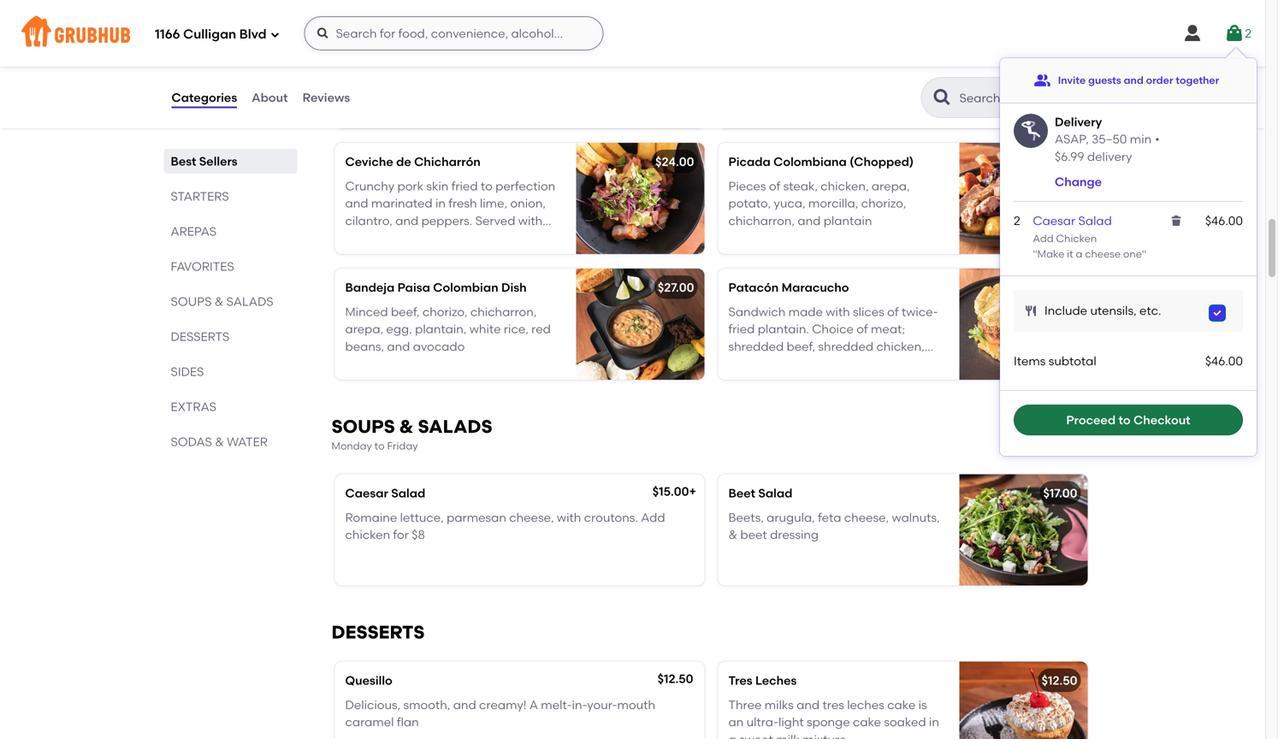 Task type: vqa. For each thing, say whether or not it's contained in the screenshot.
Maracucho on the top right of page
yes



Task type: locate. For each thing, give the bounding box(es) containing it.
items
[[1014, 354, 1046, 368]]

& for soups & salads
[[215, 294, 224, 309]]

a
[[1076, 248, 1083, 260], [728, 732, 736, 739]]

and inside salted rice, chicken, beef, shrimp and green onion. served with french fries
[[728, 74, 752, 88]]

1 horizontal spatial soups
[[332, 416, 395, 438]]

desserts up quesillo
[[332, 622, 425, 643]]

$12.50
[[658, 672, 693, 686], [1042, 673, 1078, 688]]

a down the an
[[728, 732, 736, 739]]

arroz de la casa image
[[959, 17, 1088, 128]]

0 vertical spatial in
[[435, 196, 446, 211]]

salad for beets, arugula, feta cheese,  walnuts, & beet dressing
[[758, 486, 793, 500]]

0 vertical spatial desserts
[[171, 329, 229, 344]]

served inside crunchy pork skin fried to perfection and marinated in fresh lime, onion, cilantro, and peppers. served with avocado, and fried green plantains
[[475, 213, 515, 228]]

salad up arugula,
[[758, 486, 793, 500]]

0 vertical spatial salads
[[226, 294, 273, 309]]

1 horizontal spatial rice,
[[769, 56, 794, 71]]

salad for romaine lettuce, parmesan cheese, with croutons. add chicken for $8
[[391, 486, 425, 500]]

and down marinated on the left top of the page
[[345, 70, 368, 85]]

to left friday
[[374, 440, 385, 452]]

tooltip containing delivery
[[1000, 48, 1257, 456]]

1 vertical spatial served
[[475, 213, 515, 228]]

include
[[1045, 303, 1087, 318]]

to for skin
[[481, 179, 493, 193]]

avocado
[[413, 339, 465, 354]]

rice, left red
[[504, 322, 529, 336]]

& inside soups & salads monday to friday
[[399, 416, 414, 438]]

water
[[227, 435, 268, 449]]

0 vertical spatial rice,
[[769, 56, 794, 71]]

1 vertical spatial to
[[1119, 413, 1131, 427]]

1 horizontal spatial a
[[1076, 248, 1083, 260]]

svg image
[[1182, 23, 1203, 44], [316, 27, 330, 40], [270, 30, 280, 40], [1212, 308, 1223, 318]]

to inside crunchy pork skin fried to perfection and marinated in fresh lime, onion, cilantro, and peppers. served with avocado, and fried green plantains
[[481, 179, 493, 193]]

0 horizontal spatial rice,
[[504, 322, 529, 336]]

0 horizontal spatial add
[[641, 510, 665, 525]]

chicken,
[[796, 56, 845, 71], [821, 179, 869, 193]]

0 horizontal spatial in
[[435, 196, 446, 211]]

salads for soups & salads
[[226, 294, 273, 309]]

salads up desserts tab
[[226, 294, 273, 309]]

walnuts,
[[892, 510, 940, 525]]

1 vertical spatial a
[[728, 732, 736, 739]]

1 horizontal spatial caesar
[[1033, 213, 1076, 228]]

& up friday
[[399, 416, 414, 438]]

0 vertical spatial a
[[1076, 248, 1083, 260]]

maracucho
[[782, 280, 849, 295]]

1 vertical spatial caesar salad
[[345, 486, 425, 500]]

to inside "button"
[[1119, 413, 1131, 427]]

round
[[434, 53, 468, 68]]

2 horizontal spatial beef,
[[847, 56, 876, 71]]

0 horizontal spatial cheese,
[[509, 510, 554, 525]]

chicken, up onion.
[[796, 56, 845, 71]]

leches
[[847, 698, 884, 712]]

& for sodas & water
[[215, 435, 224, 449]]

add inside romaine lettuce, parmesan cheese, with croutons. add chicken for $8
[[641, 510, 665, 525]]

1 vertical spatial chorizo,
[[423, 305, 468, 319]]

to right the proceed at the bottom of page
[[1119, 413, 1131, 427]]

to for salads
[[374, 440, 385, 452]]

of
[[769, 179, 780, 193]]

proceed to checkout button
[[1014, 405, 1243, 436]]

soups & salads monday to friday
[[332, 416, 492, 452]]

with down round
[[439, 70, 463, 85]]

invite guests and order together
[[1058, 74, 1219, 86]]

0 horizontal spatial green
[[458, 231, 492, 245]]

sodas & water tab
[[171, 433, 290, 451]]

invite guests and order together button
[[1034, 65, 1219, 96]]

beef, left shrimp
[[847, 56, 876, 71]]

soups inside soups & salads "tab"
[[171, 294, 212, 309]]

•
[[1155, 132, 1160, 146]]

1 vertical spatial arepa,
[[345, 322, 383, 336]]

marinated
[[371, 196, 433, 211]]

1 vertical spatial fried
[[429, 231, 455, 245]]

chorizo, up plantain,
[[423, 305, 468, 319]]

0 vertical spatial green
[[754, 74, 788, 88]]

beets, arugula, feta cheese,  walnuts, & beet dressing
[[728, 510, 940, 542]]

1 vertical spatial rice,
[[504, 322, 529, 336]]

with down shrimp
[[872, 74, 897, 88]]

svg image
[[1224, 23, 1245, 44], [1170, 214, 1183, 227], [1024, 304, 1038, 318]]

chicharron, down 'potato,'
[[728, 213, 795, 228]]

" right 'cheese' at the right top of the page
[[1142, 248, 1147, 260]]

svg image inside 2 button
[[1224, 23, 1245, 44]]

and up fries
[[728, 74, 752, 88]]

0 horizontal spatial served
[[475, 213, 515, 228]]

0 horizontal spatial "
[[1033, 248, 1037, 260]]

beet salad image
[[959, 474, 1088, 586]]

0 vertical spatial chicharron,
[[728, 213, 795, 228]]

1 vertical spatial soups
[[332, 416, 395, 438]]

beef, inside minced beef, chorizo, chicharron, arepa, egg, plantain, white rice, red beans, and avocado
[[391, 305, 420, 319]]

1 horizontal spatial cheese,
[[844, 510, 889, 525]]

1 vertical spatial chicharron,
[[470, 305, 537, 319]]

2 horizontal spatial salad
[[1078, 213, 1112, 228]]

in down skin
[[435, 196, 446, 211]]

served down lime,
[[475, 213, 515, 228]]

2 horizontal spatial svg image
[[1224, 23, 1245, 44]]

0 horizontal spatial arepa,
[[345, 322, 383, 336]]

2
[[1245, 26, 1252, 41], [1014, 213, 1020, 228]]

etc.
[[1140, 303, 1161, 318]]

0 horizontal spatial beef,
[[391, 305, 420, 319]]

0 horizontal spatial to
[[374, 440, 385, 452]]

svg image left the asado
[[316, 27, 330, 40]]

tres
[[728, 673, 753, 688]]

1 horizontal spatial served
[[829, 74, 869, 88]]

caesar up chicken
[[1033, 213, 1076, 228]]

0 horizontal spatial desserts
[[171, 329, 229, 344]]

& inside sodas & water tab
[[215, 435, 224, 449]]

rice, inside salted rice, chicken, beef, shrimp and green onion. served with french fries
[[769, 56, 794, 71]]

0 vertical spatial chicken,
[[796, 56, 845, 71]]

caramel
[[345, 715, 394, 729]]

tooltip
[[1000, 48, 1257, 456]]

chicharron, up white
[[470, 305, 537, 319]]

1 vertical spatial $46.00
[[1205, 354, 1243, 368]]

change
[[1055, 175, 1102, 189]]

0 horizontal spatial 2
[[1014, 213, 1020, 228]]

Search for food, convenience, alcohol... search field
[[304, 16, 604, 50]]

2 inside 2 button
[[1245, 26, 1252, 41]]

search icon image
[[932, 87, 953, 108]]

soups & salads
[[171, 294, 273, 309]]

ceviche de chicharrón image
[[576, 143, 705, 254]]

sides tab
[[171, 363, 290, 381]]

with up potatoes at top left
[[549, 53, 573, 68]]

and down peppers.
[[403, 231, 426, 245]]

and inside three milks and tres leches cake is an ultra-light sponge cake soaked in a sweet milk mixture
[[797, 698, 820, 712]]

svg image for include utensils, etc.
[[1024, 304, 1038, 318]]

people icon image
[[1034, 72, 1051, 89]]

and up cilantro,
[[345, 196, 368, 211]]

beef, inside salted rice, chicken, beef, shrimp and green onion. served with french fries
[[847, 56, 876, 71]]

salads up friday
[[418, 416, 492, 438]]

1 vertical spatial salads
[[418, 416, 492, 438]]

0 horizontal spatial chicharron,
[[470, 305, 537, 319]]

and right smooth, on the left bottom
[[453, 698, 476, 712]]

desserts up sides
[[171, 329, 229, 344]]

soups up monday on the left
[[332, 416, 395, 438]]

2 horizontal spatial to
[[1119, 413, 1131, 427]]

0 vertical spatial svg image
[[1224, 23, 1245, 44]]

chorizo, up plantain
[[861, 196, 906, 211]]

0 horizontal spatial caesar salad
[[345, 486, 425, 500]]

cake down leches
[[853, 715, 881, 729]]

favorites tab
[[171, 258, 290, 275]]

and up light
[[797, 698, 820, 712]]

1 horizontal spatial in
[[929, 715, 939, 729]]

cheese, for walnuts,
[[844, 510, 889, 525]]

soups inside soups & salads monday to friday
[[332, 416, 395, 438]]

0 vertical spatial arepa,
[[872, 179, 910, 193]]

and down yuca, at the right top of the page
[[798, 213, 821, 228]]

0 vertical spatial to
[[481, 179, 493, 193]]

2 $46.00 from the top
[[1205, 354, 1243, 368]]

caesar up romaine in the bottom of the page
[[345, 486, 388, 500]]

1 horizontal spatial 2
[[1245, 26, 1252, 41]]

caesar salad up chicken
[[1033, 213, 1112, 228]]

$46.00
[[1205, 213, 1243, 228], [1205, 354, 1243, 368]]

1 horizontal spatial "
[[1142, 248, 1147, 260]]

cheese, inside romaine lettuce, parmesan cheese, with croutons. add chicken for $8
[[509, 510, 554, 525]]

eye-
[[408, 53, 434, 68]]

0 horizontal spatial soups
[[171, 294, 212, 309]]

plantain
[[824, 213, 872, 228]]

delivery
[[1087, 149, 1132, 164]]

to up lime,
[[481, 179, 493, 193]]

0 vertical spatial served
[[829, 74, 869, 88]]

1 horizontal spatial caesar salad
[[1033, 213, 1112, 228]]

beet
[[728, 486, 755, 500]]

arepas
[[171, 224, 216, 239]]

cake up soaked
[[887, 698, 916, 712]]

0 horizontal spatial svg image
[[1024, 304, 1038, 318]]

0 horizontal spatial chorizo,
[[423, 305, 468, 319]]

& up desserts tab
[[215, 294, 224, 309]]

fried up fresh
[[451, 179, 478, 193]]

with left croutons.
[[557, 510, 581, 525]]

cheese, right "feta"
[[844, 510, 889, 525]]

1 horizontal spatial salads
[[418, 416, 492, 438]]

svg image right the etc.
[[1212, 308, 1223, 318]]

0 horizontal spatial salads
[[226, 294, 273, 309]]

cake
[[887, 698, 916, 712], [853, 715, 881, 729]]

in right soaked
[[929, 715, 939, 729]]

add up make at the right of page
[[1033, 232, 1054, 245]]

three milks and tres leches cake is an ultra-light sponge cake soaked in a sweet milk mixture
[[728, 698, 939, 739]]

" left it
[[1033, 248, 1037, 260]]

with inside crunchy pork skin fried to perfection and marinated in fresh lime, onion, cilantro, and peppers. served with avocado, and fried green plantains
[[518, 213, 543, 228]]

served right onion.
[[829, 74, 869, 88]]

arepa, inside pieces of steak, chicken, arepa, potato, yuca, morcilla, chorizo, chicharron, and plantain
[[872, 179, 910, 193]]

beef,
[[471, 53, 500, 68], [847, 56, 876, 71], [391, 305, 420, 319]]

and down egg,
[[387, 339, 410, 354]]

ceviche
[[345, 155, 393, 169]]

beef, up mashed
[[471, 53, 500, 68]]

0 vertical spatial chorizo,
[[861, 196, 906, 211]]

cilantro,
[[345, 213, 393, 228]]

2 cheese, from the left
[[844, 510, 889, 525]]

a right it
[[1076, 248, 1083, 260]]

1 horizontal spatial arepa,
[[872, 179, 910, 193]]

salad up chicken
[[1078, 213, 1112, 228]]

1 vertical spatial chicken,
[[821, 179, 869, 193]]

1 vertical spatial caesar
[[345, 486, 388, 500]]

desserts
[[171, 329, 229, 344], [332, 622, 425, 643]]

0 horizontal spatial a
[[728, 732, 736, 739]]

1 vertical spatial svg image
[[1170, 214, 1183, 227]]

0 vertical spatial soups
[[171, 294, 212, 309]]

fried down peppers.
[[429, 231, 455, 245]]

paisa
[[397, 280, 430, 295]]

0 vertical spatial add
[[1033, 232, 1054, 245]]

lime,
[[480, 196, 507, 211]]

0 horizontal spatial cake
[[853, 715, 881, 729]]

arepa, down (chopped)
[[872, 179, 910, 193]]

caesar salad up romaine in the bottom of the page
[[345, 486, 425, 500]]

arepa, up beans,
[[345, 322, 383, 336]]

green
[[754, 74, 788, 88], [458, 231, 492, 245]]

salads inside "tab"
[[226, 294, 273, 309]]

svg image right blvd
[[270, 30, 280, 40]]

1 vertical spatial add
[[641, 510, 665, 525]]

rice,
[[769, 56, 794, 71], [504, 322, 529, 336]]

chicharron, inside minced beef, chorizo, chicharron, arepa, egg, plantain, white rice, red beans, and avocado
[[470, 305, 537, 319]]

add down $15.00
[[641, 510, 665, 525]]

with inside salted rice, chicken, beef, shrimp and green onion. served with french fries
[[872, 74, 897, 88]]

$15.00 +
[[653, 484, 696, 499]]

+
[[689, 484, 696, 499]]

dressing
[[770, 528, 819, 542]]

2 vertical spatial svg image
[[1024, 304, 1038, 318]]

cheese
[[1085, 248, 1121, 260]]

1 horizontal spatial desserts
[[332, 622, 425, 643]]

served inside salted rice, chicken, beef, shrimp and green onion. served with french fries
[[829, 74, 869, 88]]

beef, inside the marinated eye-round beef, cooked with raw brown sugar, and wine sauce with mashed potatoes
[[471, 53, 500, 68]]

a inside three milks and tres leches cake is an ultra-light sponge cake soaked in a sweet milk mixture
[[728, 732, 736, 739]]

caesar salad link
[[1033, 213, 1112, 228]]

salad up lettuce,
[[391, 486, 425, 500]]

rice, up onion.
[[769, 56, 794, 71]]

with down onion,
[[518, 213, 543, 228]]

1 horizontal spatial salad
[[758, 486, 793, 500]]

light
[[779, 715, 804, 729]]

romaine lettuce, parmesan cheese, with croutons. add chicken for $8
[[345, 510, 665, 542]]

1 horizontal spatial chicharron,
[[728, 213, 795, 228]]

to inside soups & salads monday to friday
[[374, 440, 385, 452]]

best
[[171, 154, 196, 169]]

one
[[1123, 248, 1142, 260]]

0 vertical spatial 2
[[1245, 26, 1252, 41]]

1 " from the left
[[1033, 248, 1037, 260]]

1 horizontal spatial beef,
[[471, 53, 500, 68]]

0 vertical spatial cake
[[887, 698, 916, 712]]

sodas & water
[[171, 435, 268, 449]]

0 horizontal spatial salad
[[391, 486, 425, 500]]

1 horizontal spatial add
[[1033, 232, 1054, 245]]

1 vertical spatial green
[[458, 231, 492, 245]]

in inside three milks and tres leches cake is an ultra-light sponge cake soaked in a sweet milk mixture
[[929, 715, 939, 729]]

about button
[[251, 67, 289, 128]]

colombiana
[[774, 155, 847, 169]]

2 vertical spatial to
[[374, 440, 385, 452]]

your-
[[587, 698, 617, 712]]

1 horizontal spatial green
[[754, 74, 788, 88]]

morcilla,
[[808, 196, 858, 211]]

green down salted
[[754, 74, 788, 88]]

for
[[393, 528, 409, 542]]

& inside soups & salads "tab"
[[215, 294, 224, 309]]

add
[[1033, 232, 1054, 245], [641, 510, 665, 525]]

sellers
[[199, 154, 238, 169]]

soups for soups & salads monday to friday
[[332, 416, 395, 438]]

three
[[728, 698, 762, 712]]

1 horizontal spatial svg image
[[1170, 214, 1183, 227]]

caesar
[[1033, 213, 1076, 228], [345, 486, 388, 500]]

0 horizontal spatial caesar
[[345, 486, 388, 500]]

ultra-
[[747, 715, 779, 729]]

beets,
[[728, 510, 764, 525]]

chicken, up 'morcilla,'
[[821, 179, 869, 193]]

salads inside soups & salads monday to friday
[[418, 416, 492, 438]]

sides
[[171, 364, 204, 379]]

min
[[1130, 132, 1152, 146]]

& left beet
[[728, 528, 738, 542]]

"
[[1033, 248, 1037, 260], [1142, 248, 1147, 260]]

include utensils, etc.
[[1045, 303, 1161, 318]]

cheese, inside beets, arugula, feta cheese,  walnuts, & beet dressing
[[844, 510, 889, 525]]

cheese, right parmesan
[[509, 510, 554, 525]]

bandeja paisa colombian dish image
[[576, 269, 705, 380]]

1 horizontal spatial cake
[[887, 698, 916, 712]]

1 cheese, from the left
[[509, 510, 554, 525]]

1 horizontal spatial chorizo,
[[861, 196, 906, 211]]

green down peppers.
[[458, 231, 492, 245]]

asap,
[[1055, 132, 1089, 146]]

fried
[[451, 179, 478, 193], [429, 231, 455, 245]]

soups down the favorites
[[171, 294, 212, 309]]

peppers.
[[421, 213, 472, 228]]

arepa, inside minced beef, chorizo, chicharron, arepa, egg, plantain, white rice, red beans, and avocado
[[345, 322, 383, 336]]

proceed to checkout
[[1066, 413, 1191, 427]]

white
[[469, 322, 501, 336]]

1 vertical spatial in
[[929, 715, 939, 729]]

picada colombiana (chopped)
[[728, 155, 914, 169]]

beef, up egg,
[[391, 305, 420, 319]]

0 vertical spatial $46.00
[[1205, 213, 1243, 228]]

& left water
[[215, 435, 224, 449]]

chorizo, inside pieces of steak, chicken, arepa, potato, yuca, morcilla, chorizo, chicharron, and plantain
[[861, 196, 906, 211]]

1 horizontal spatial to
[[481, 179, 493, 193]]

0 vertical spatial caesar
[[1033, 213, 1076, 228]]



Task type: describe. For each thing, give the bounding box(es) containing it.
Search Arepas Latin Cuisine search field
[[958, 90, 1089, 106]]

creamy!
[[479, 698, 527, 712]]

marinated eye-round beef, cooked with raw brown sugar, and wine sauce with mashed potatoes
[[345, 53, 675, 85]]

raw
[[576, 53, 598, 68]]

arugula,
[[767, 510, 815, 525]]

chicken, inside pieces of steak, chicken, arepa, potato, yuca, morcilla, chorizo, chicharron, and plantain
[[821, 179, 869, 193]]

brown
[[601, 53, 637, 68]]

skin
[[426, 179, 449, 193]]

asado
[[345, 29, 383, 43]]

delivery
[[1055, 115, 1102, 129]]

chicken
[[1056, 232, 1097, 245]]

subtotal
[[1049, 354, 1097, 368]]

delivery icon image
[[1014, 114, 1048, 148]]

egg,
[[386, 322, 412, 336]]

a inside add chicken " make it a cheese one "
[[1076, 248, 1083, 260]]

0 vertical spatial caesar salad
[[1033, 213, 1112, 228]]

svg image for 2
[[1224, 23, 1245, 44]]

order
[[1146, 74, 1173, 86]]

and left order
[[1124, 74, 1144, 86]]

cheese, for with
[[509, 510, 554, 525]]

& for soups & salads monday to friday
[[399, 416, 414, 438]]

pork
[[397, 179, 423, 193]]

soups & salads tab
[[171, 293, 290, 311]]

steak,
[[783, 179, 818, 193]]

rice, inside minced beef, chorizo, chicharron, arepa, egg, plantain, white rice, red beans, and avocado
[[504, 322, 529, 336]]

soups for soups & salads
[[171, 294, 212, 309]]

$27.00
[[658, 280, 694, 295]]

best sellers
[[171, 154, 238, 169]]

arepa, for minced beef, chorizo, chicharron, arepa, egg, plantain, white rice, red beans, and avocado
[[345, 322, 383, 336]]

leches
[[755, 673, 797, 688]]

tres leches
[[728, 673, 797, 688]]

melt-
[[541, 698, 572, 712]]

potato,
[[728, 196, 771, 211]]

and inside the marinated eye-round beef, cooked with raw brown sugar, and wine sauce with mashed potatoes
[[345, 70, 368, 85]]

picada
[[728, 155, 771, 169]]

red
[[531, 322, 551, 336]]

delicious, smooth, and creamy! a melt-in-your-mouth caramel flan
[[345, 698, 655, 729]]

desserts inside desserts tab
[[171, 329, 229, 344]]

onion,
[[510, 196, 546, 211]]

desserts tab
[[171, 328, 290, 346]]

it
[[1067, 248, 1073, 260]]

chicharron, inside pieces of steak, chicken, arepa, potato, yuca, morcilla, chorizo, chicharron, and plantain
[[728, 213, 795, 228]]

flan
[[397, 715, 419, 729]]

beef, for round
[[471, 53, 500, 68]]

wine
[[371, 70, 398, 85]]

0 vertical spatial fried
[[451, 179, 478, 193]]

chicken
[[345, 528, 390, 542]]

1166 culligan blvd
[[155, 27, 267, 42]]

sponge
[[807, 715, 850, 729]]

quesillo
[[345, 673, 392, 688]]

& inside beets, arugula, feta cheese,  walnuts, & beet dressing
[[728, 528, 738, 542]]

tres
[[823, 698, 844, 712]]

beef, for chicken,
[[847, 56, 876, 71]]

$8
[[412, 528, 425, 542]]

plantain,
[[415, 322, 467, 336]]

green inside salted rice, chicken, beef, shrimp and green onion. served with french fries
[[754, 74, 788, 88]]

arepas tab
[[171, 222, 290, 240]]

1 vertical spatial cake
[[853, 715, 881, 729]]

smooth,
[[403, 698, 450, 712]]

de
[[396, 155, 411, 169]]

onion.
[[791, 74, 827, 88]]

and down marinated
[[395, 213, 419, 228]]

green inside crunchy pork skin fried to perfection and marinated in fresh lime, onion, cilantro, and peppers. served with avocado, and fried green plantains
[[458, 231, 492, 245]]

best sellers tab
[[171, 152, 290, 170]]

pieces of steak, chicken, arepa, potato, yuca, morcilla, chorizo, chicharron, and plantain
[[728, 179, 910, 228]]

sweet
[[739, 732, 773, 739]]

2 " from the left
[[1142, 248, 1147, 260]]

make
[[1037, 248, 1065, 260]]

extras
[[171, 400, 216, 414]]

add inside add chicken " make it a cheese one "
[[1033, 232, 1054, 245]]

picada colombiana (chopped) image
[[959, 143, 1088, 254]]

asado negro
[[345, 29, 423, 43]]

in inside crunchy pork skin fried to perfection and marinated in fresh lime, onion, cilantro, and peppers. served with avocado, and fried green plantains
[[435, 196, 446, 211]]

sauce
[[401, 70, 436, 85]]

1 horizontal spatial $12.50
[[1042, 673, 1078, 688]]

$6.99
[[1055, 149, 1084, 164]]

arepa, for pieces of steak, chicken, arepa, potato, yuca, morcilla, chorizo, chicharron, and plantain
[[872, 179, 910, 193]]

salted rice, chicken, beef, shrimp and green onion. served with french fries
[[728, 56, 937, 106]]

fries
[[728, 91, 753, 106]]

$15.00
[[653, 484, 689, 499]]

0 horizontal spatial $12.50
[[658, 672, 693, 686]]

tres leches image
[[959, 662, 1088, 739]]

chorizo, inside minced beef, chorizo, chicharron, arepa, egg, plantain, white rice, red beans, and avocado
[[423, 305, 468, 319]]

1166
[[155, 27, 180, 42]]

colombian
[[433, 280, 498, 295]]

extras tab
[[171, 398, 290, 416]]

salted rice, chicken, beef, shrimp and green onion. served with french fries button
[[718, 17, 1088, 128]]

pieces
[[728, 179, 766, 193]]

crunchy
[[345, 179, 395, 193]]

delivery asap, 35–50 min • $6.99 delivery
[[1055, 115, 1160, 164]]

with inside romaine lettuce, parmesan cheese, with croutons. add chicken for $8
[[557, 510, 581, 525]]

and inside pieces of steak, chicken, arepa, potato, yuca, morcilla, chorizo, chicharron, and plantain
[[798, 213, 821, 228]]

1 vertical spatial desserts
[[332, 622, 425, 643]]

favorites
[[171, 259, 234, 274]]

chicken, inside salted rice, chicken, beef, shrimp and green onion. served with french fries
[[796, 56, 845, 71]]

patacón maracucho image
[[959, 269, 1088, 380]]

salads for soups & salads monday to friday
[[418, 416, 492, 438]]

reviews button
[[302, 67, 351, 128]]

culligan
[[183, 27, 236, 42]]

plantains
[[495, 231, 549, 245]]

starters tab
[[171, 187, 290, 205]]

dish
[[501, 280, 527, 295]]

$22.00
[[1039, 280, 1078, 295]]

perfection
[[496, 179, 555, 193]]

add chicken " make it a cheese one "
[[1033, 232, 1147, 260]]

romaine
[[345, 510, 397, 525]]

crunchy pork skin fried to perfection and marinated in fresh lime, onion, cilantro, and peppers. served with avocado, and fried green plantains
[[345, 179, 555, 245]]

negro
[[386, 29, 423, 43]]

delicious,
[[345, 698, 401, 712]]

categories button
[[171, 67, 238, 128]]

patacón maracucho
[[728, 280, 849, 295]]

(chopped)
[[850, 155, 914, 169]]

ceviche de chicharrón
[[345, 155, 481, 169]]

1 $46.00 from the top
[[1205, 213, 1243, 228]]

about
[[252, 90, 288, 105]]

guests
[[1088, 74, 1121, 86]]

main navigation navigation
[[0, 0, 1265, 67]]

mouth
[[617, 698, 655, 712]]

svg image left 2 button
[[1182, 23, 1203, 44]]

$24.00
[[655, 155, 694, 169]]

2 button
[[1224, 18, 1252, 49]]

utensils,
[[1090, 303, 1137, 318]]

reviews
[[302, 90, 350, 105]]

and inside minced beef, chorizo, chicharron, arepa, egg, plantain, white rice, red beans, and avocado
[[387, 339, 410, 354]]

shrimp
[[879, 56, 919, 71]]

1 vertical spatial 2
[[1014, 213, 1020, 228]]

and inside delicious, smooth, and creamy! a melt-in-your-mouth caramel flan
[[453, 698, 476, 712]]

soaked
[[884, 715, 926, 729]]

minced beef, chorizo, chicharron, arepa, egg, plantain, white rice, red beans, and avocado
[[345, 305, 551, 354]]

bandeja
[[345, 280, 395, 295]]



